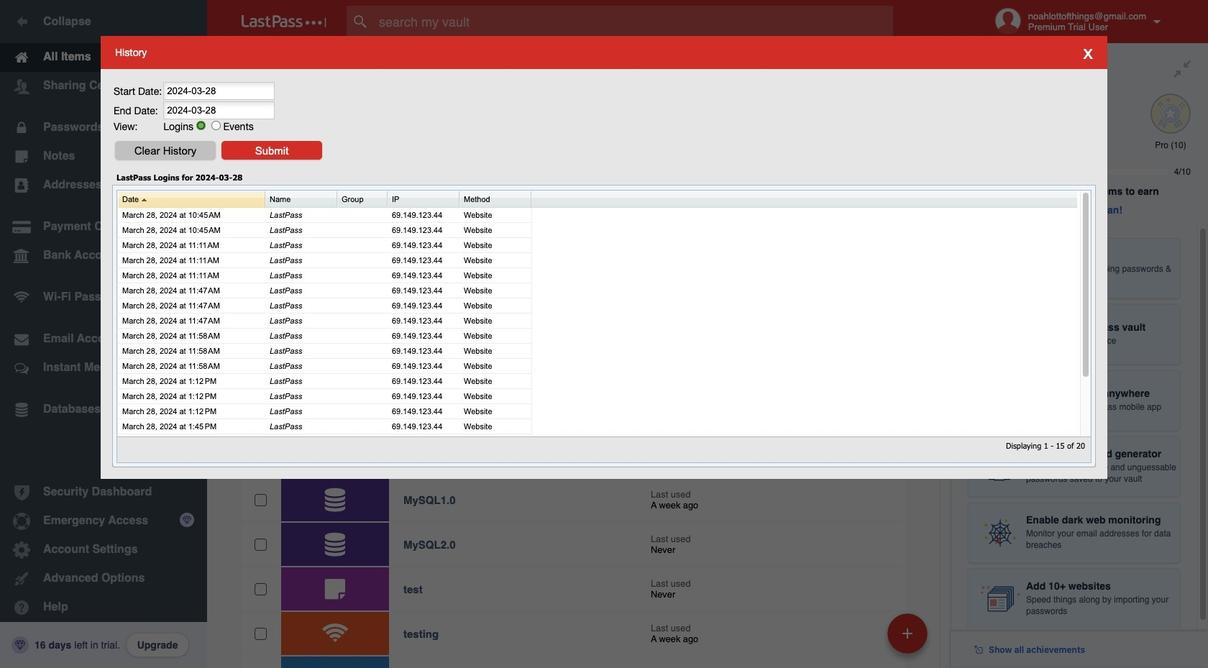 Task type: locate. For each thing, give the bounding box(es) containing it.
new item navigation
[[883, 609, 937, 668]]

main navigation navigation
[[0, 0, 207, 668]]

search my vault text field
[[347, 6, 922, 37]]



Task type: describe. For each thing, give the bounding box(es) containing it.
vault options navigation
[[207, 43, 951, 86]]

new item image
[[903, 629, 913, 639]]

lastpass image
[[242, 15, 327, 28]]

Search search field
[[347, 6, 922, 37]]



Task type: vqa. For each thing, say whether or not it's contained in the screenshot.
dialog
no



